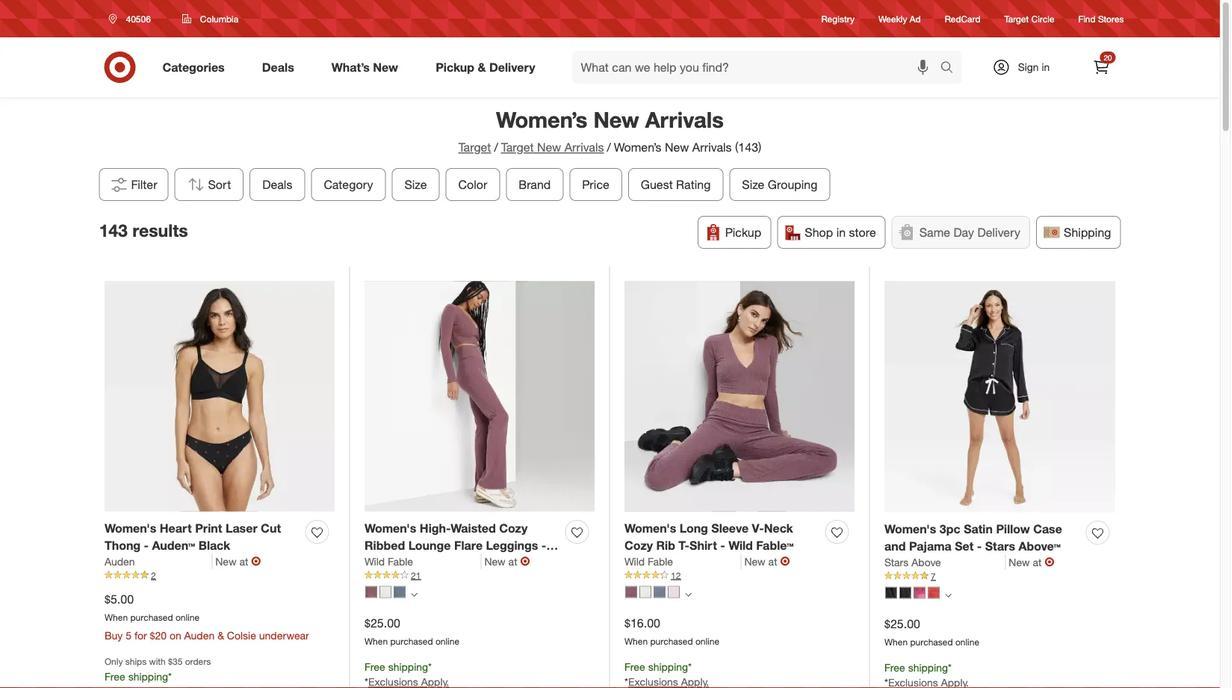 Task type: describe. For each thing, give the bounding box(es) containing it.
in for shop
[[836, 225, 846, 239]]

same day delivery button
[[892, 216, 1030, 249]]

3pc
[[940, 522, 960, 536]]

rib
[[656, 538, 675, 553]]

$25.00 when purchased online for lounge
[[365, 616, 459, 647]]

$5.00
[[105, 592, 134, 606]]

auden link
[[105, 554, 212, 569]]

women's high-waisted cozy ribbed lounge flare leggings - wild fable™
[[365, 521, 546, 570]]

0 horizontal spatial auden
[[105, 555, 135, 568]]

women's for and
[[885, 522, 936, 536]]

40506
[[126, 13, 151, 24]]

sort button
[[175, 168, 244, 201]]

women's new arrivals target / target new arrivals / women's new arrivals (143)
[[458, 106, 762, 155]]

1 horizontal spatial target
[[501, 140, 534, 155]]

when for women's long sleeve v-neck cozy rib t-shirt - wild fable™
[[625, 635, 648, 647]]

shipping
[[1064, 225, 1111, 239]]

women's heart print laser cut thong - auden™ black
[[105, 521, 281, 553]]

stars above
[[885, 555, 941, 569]]

wild fable for lounge
[[365, 555, 413, 568]]

0 vertical spatial &
[[478, 60, 486, 74]]

cream image for $16.00
[[639, 586, 651, 598]]

new at ¬ for v-
[[744, 554, 790, 569]]

143
[[99, 220, 128, 241]]

what's new link
[[319, 51, 417, 84]]

12
[[671, 570, 681, 581]]

size for size
[[405, 177, 427, 192]]

new at ¬ for cozy
[[484, 554, 530, 569]]

buy
[[105, 629, 123, 642]]

burgundy image for $25.00
[[365, 586, 377, 598]]

brand button
[[506, 168, 564, 201]]

underwear
[[259, 629, 309, 642]]

new up '12' link
[[744, 555, 766, 568]]

shipping for lounge
[[388, 660, 428, 673]]

guest rating
[[641, 177, 711, 192]]

- inside women's 3pc satin pillow case and pajama set - stars above™
[[977, 539, 982, 553]]

1 vertical spatial women's
[[614, 140, 662, 155]]

all colors element for flare
[[411, 589, 418, 598]]

new right what's
[[373, 60, 398, 74]]

weekly
[[879, 13, 907, 24]]

above
[[912, 555, 941, 569]]

21 link
[[365, 569, 595, 582]]

high-
[[420, 521, 451, 536]]

size grouping button
[[729, 168, 830, 201]]

purchased for lounge
[[390, 635, 433, 647]]

shipping button
[[1036, 216, 1121, 249]]

new up the 21 link
[[484, 555, 506, 568]]

delivery for pickup & delivery
[[489, 60, 535, 74]]

ships
[[125, 655, 147, 667]]

orders
[[185, 655, 211, 667]]

print
[[195, 521, 222, 536]]

neck
[[764, 521, 793, 536]]

target circle
[[1004, 13, 1055, 24]]

redcard
[[945, 13, 981, 24]]

sleeve
[[711, 521, 749, 536]]

¬ for women's long sleeve v-neck cozy rib t-shirt - wild fable™
[[780, 554, 790, 569]]

2 horizontal spatial target
[[1004, 13, 1029, 24]]

redcard link
[[945, 12, 981, 25]]

circle
[[1031, 13, 1055, 24]]

cream image for $25.00
[[380, 586, 391, 598]]

sign in link
[[980, 51, 1073, 84]]

$20
[[150, 629, 167, 642]]

free shipping * for women's 3pc satin pillow case and pajama set - stars above™
[[885, 661, 952, 674]]

set
[[955, 539, 974, 553]]

weekly ad link
[[879, 12, 921, 25]]

filter button
[[99, 168, 169, 201]]

deals link
[[249, 51, 313, 84]]

deals for deals button
[[262, 177, 292, 192]]

purchased for cozy
[[650, 635, 693, 647]]

$25.00 for women's 3pc satin pillow case and pajama set - stars above™
[[885, 616, 920, 631]]

lounge
[[408, 538, 451, 553]]

free for women's 3pc satin pillow case and pajama set - stars above™
[[885, 661, 905, 674]]

filter
[[131, 177, 157, 192]]

same day delivery
[[919, 225, 1021, 239]]

pickup & delivery
[[436, 60, 535, 74]]

find stores
[[1078, 13, 1124, 24]]

all colors image for $16.00
[[685, 591, 692, 598]]

registry link
[[821, 12, 855, 25]]

for
[[134, 629, 147, 642]]

women's 3pc satin pillow case and pajama set - stars above™
[[885, 522, 1062, 553]]

t-
[[679, 538, 690, 553]]

pickup button
[[698, 216, 771, 249]]

what's
[[332, 60, 370, 74]]

fable™ inside women's long sleeve v-neck cozy rib t-shirt - wild fable™
[[756, 538, 794, 553]]

12 link
[[625, 569, 855, 582]]

shop
[[805, 225, 833, 239]]

1 / from the left
[[494, 140, 498, 155]]

weekly ad
[[879, 13, 921, 24]]

grouping
[[768, 177, 818, 192]]

thong
[[105, 538, 141, 553]]

shipping for and
[[908, 661, 948, 674]]

0 vertical spatial women's
[[496, 106, 587, 133]]

store
[[849, 225, 876, 239]]

online for t-
[[695, 635, 719, 647]]

- inside the women's heart print laser cut thong - auden™ black
[[144, 538, 149, 553]]

registry
[[821, 13, 855, 24]]

all colors image for $25.00
[[411, 591, 418, 598]]

new at ¬ for pillow
[[1009, 555, 1054, 569]]

black/heart image
[[899, 587, 911, 599]]

new at ¬ for laser
[[215, 554, 261, 569]]

in for sign
[[1042, 61, 1050, 74]]

burgundy image for $16.00
[[625, 586, 637, 598]]

2 / from the left
[[607, 140, 611, 155]]

free shipping * for women's long sleeve v-neck cozy rib t-shirt - wild fable™
[[625, 660, 692, 673]]

fable™ inside women's high-waisted cozy ribbed lounge flare leggings - wild fable™
[[392, 555, 430, 570]]

size button
[[392, 168, 440, 201]]

target circle link
[[1004, 12, 1055, 25]]

pajama
[[909, 539, 952, 553]]

and
[[885, 539, 906, 553]]

auden™
[[152, 538, 195, 553]]

flare
[[454, 538, 483, 553]]

waisted
[[451, 521, 496, 536]]

free for women's long sleeve v-neck cozy rib t-shirt - wild fable™
[[625, 660, 645, 673]]

purchased for and
[[910, 636, 953, 647]]

dark blue image for $25.00
[[394, 586, 406, 598]]

women's high-waisted cozy ribbed lounge flare leggings - wild fable™ link
[[365, 520, 560, 570]]

5
[[126, 629, 132, 642]]

stores
[[1098, 13, 1124, 24]]



Task type: vqa. For each thing, say whether or not it's contained in the screenshot.
the in to the left
yes



Task type: locate. For each thing, give the bounding box(es) containing it.
0 horizontal spatial wild fable link
[[365, 554, 481, 569]]

shipping for cozy
[[648, 660, 688, 673]]

free for women's high-waisted cozy ribbed lounge flare leggings - wild fable™
[[365, 660, 385, 673]]

guest rating button
[[628, 168, 723, 201]]

1 wild fable link from the left
[[365, 554, 481, 569]]

target left circle
[[1004, 13, 1029, 24]]

women's heart print laser cut thong - auden™ black link
[[105, 520, 300, 554]]

v-
[[752, 521, 764, 536]]

size for size grouping
[[742, 177, 765, 192]]

search button
[[933, 51, 969, 87]]

0 horizontal spatial fable
[[388, 555, 413, 568]]

categories
[[162, 60, 225, 74]]

results
[[132, 220, 188, 241]]

¬ down leggings
[[520, 554, 530, 569]]

in right sign
[[1042, 61, 1050, 74]]

in left store
[[836, 225, 846, 239]]

cut
[[261, 521, 281, 536]]

when inside $16.00 when purchased online
[[625, 635, 648, 647]]

all colors element right light pink icon
[[685, 589, 692, 598]]

$16.00 when purchased online
[[625, 616, 719, 647]]

burgundy image down the ribbed on the left of page
[[365, 586, 377, 598]]

new at ¬ up '12' link
[[744, 554, 790, 569]]

0 horizontal spatial in
[[836, 225, 846, 239]]

new up price
[[594, 106, 639, 133]]

¬ down neck
[[780, 554, 790, 569]]

women's up thong
[[105, 521, 156, 536]]

1 vertical spatial deals
[[262, 177, 292, 192]]

wild fable link for flare
[[365, 554, 481, 569]]

rating
[[676, 177, 711, 192]]

1 burgundy image from the left
[[365, 586, 377, 598]]

/ up price
[[607, 140, 611, 155]]

leggings
[[486, 538, 538, 553]]

case
[[1033, 522, 1062, 536]]

0 horizontal spatial all colors image
[[411, 591, 418, 598]]

shop in store
[[805, 225, 876, 239]]

at for cozy
[[508, 555, 517, 568]]

fable
[[388, 555, 413, 568], [648, 555, 673, 568]]

with
[[149, 655, 166, 667]]

1 cream image from the left
[[380, 586, 391, 598]]

women's for cozy
[[625, 521, 676, 536]]

1 size from the left
[[405, 177, 427, 192]]

at up 2 "link"
[[239, 555, 248, 568]]

new up guest rating
[[665, 140, 689, 155]]

$25.00 when purchased online
[[365, 616, 459, 647], [885, 616, 979, 647]]

*
[[428, 660, 432, 673], [688, 660, 692, 673], [948, 661, 952, 674], [168, 670, 172, 683]]

2 burgundy image from the left
[[625, 586, 637, 598]]

women's heart print laser cut thong - auden™ black image
[[105, 281, 335, 511], [105, 281, 335, 511]]

1 horizontal spatial delivery
[[978, 225, 1021, 239]]

columbia
[[200, 13, 238, 24]]

auden down thong
[[105, 555, 135, 568]]

0 horizontal spatial $25.00
[[365, 616, 400, 630]]

online
[[175, 611, 199, 623], [435, 635, 459, 647], [695, 635, 719, 647], [955, 636, 979, 647]]

fable™
[[756, 538, 794, 553], [392, 555, 430, 570]]

women's up guest
[[614, 140, 662, 155]]

1 vertical spatial pickup
[[725, 225, 761, 239]]

cozy inside women's high-waisted cozy ribbed lounge flare leggings - wild fable™
[[499, 521, 528, 536]]

at down leggings
[[508, 555, 517, 568]]

0 vertical spatial delivery
[[489, 60, 535, 74]]

ad
[[910, 13, 921, 24]]

shop in store button
[[777, 216, 886, 249]]

when inside the "$5.00 when purchased online buy 5 for $20 on auden & colsie underwear"
[[105, 611, 128, 623]]

2 link
[[105, 569, 335, 582]]

burgundy image up $16.00
[[625, 586, 637, 598]]

0 horizontal spatial fable™
[[392, 555, 430, 570]]

free shipping * for women's high-waisted cozy ribbed lounge flare leggings - wild fable™
[[365, 660, 432, 673]]

wild fable down the ribbed on the left of page
[[365, 555, 413, 568]]

at
[[239, 555, 248, 568], [508, 555, 517, 568], [768, 555, 777, 568], [1033, 555, 1042, 569]]

143 results
[[99, 220, 188, 241]]

0 vertical spatial deals
[[262, 60, 294, 74]]

0 vertical spatial auden
[[105, 555, 135, 568]]

wild fable for cozy
[[625, 555, 673, 568]]

¬ for women's 3pc satin pillow case and pajama set - stars above™
[[1045, 555, 1054, 569]]

stars down and
[[885, 555, 909, 569]]

¬ for women's high-waisted cozy ribbed lounge flare leggings - wild fable™
[[520, 554, 530, 569]]

auden inside the "$5.00 when purchased online buy 5 for $20 on auden & colsie underwear"
[[184, 629, 215, 642]]

all colors image right light pink icon
[[685, 591, 692, 598]]

in inside shop in store "button"
[[836, 225, 846, 239]]

/ right target link
[[494, 140, 498, 155]]

at for laser
[[239, 555, 248, 568]]

women's up and
[[885, 522, 936, 536]]

purchased inside the "$5.00 when purchased online buy 5 for $20 on auden & colsie underwear"
[[130, 611, 173, 623]]

0 horizontal spatial dark blue image
[[394, 586, 406, 598]]

in inside "sign in" link
[[1042, 61, 1050, 74]]

fable down 'rib'
[[648, 555, 673, 568]]

0 horizontal spatial $25.00 when purchased online
[[365, 616, 459, 647]]

color
[[458, 177, 487, 192]]

shirt
[[690, 538, 717, 553]]

$5.00 when purchased online buy 5 for $20 on auden & colsie underwear
[[105, 592, 309, 642]]

stars down pillow
[[985, 539, 1015, 553]]

1 vertical spatial in
[[836, 225, 846, 239]]

red image
[[928, 587, 940, 599]]

0 vertical spatial stars
[[985, 539, 1015, 553]]

0 horizontal spatial all colors element
[[411, 589, 418, 598]]

1 horizontal spatial cream image
[[639, 586, 651, 598]]

pillow
[[996, 522, 1030, 536]]

1 vertical spatial cozy
[[625, 538, 653, 553]]

0 horizontal spatial cream image
[[380, 586, 391, 598]]

dark blue image down the ribbed on the left of page
[[394, 586, 406, 598]]

1 horizontal spatial size
[[742, 177, 765, 192]]

* for stars
[[948, 661, 952, 674]]

deals for the deals link
[[262, 60, 294, 74]]

1 horizontal spatial fable
[[648, 555, 673, 568]]

all colors element
[[411, 589, 418, 598], [685, 589, 692, 598], [945, 590, 952, 599]]

women's up target new arrivals link
[[496, 106, 587, 133]]

women's long sleeve v-neck cozy rib t-shirt - wild fable™
[[625, 521, 794, 553]]

1 horizontal spatial pickup
[[725, 225, 761, 239]]

0 horizontal spatial stars
[[885, 555, 909, 569]]

fable up 21 on the bottom
[[388, 555, 413, 568]]

sign in
[[1018, 61, 1050, 74]]

0 horizontal spatial burgundy image
[[365, 586, 377, 598]]

fable for lounge
[[388, 555, 413, 568]]

find stores link
[[1078, 12, 1124, 25]]

arrivals left (143)
[[692, 140, 732, 155]]

0 horizontal spatial wild fable
[[365, 555, 413, 568]]

arrivals up guest rating
[[645, 106, 724, 133]]

fable for cozy
[[648, 555, 673, 568]]

wild fable down 'rib'
[[625, 555, 673, 568]]

1 vertical spatial &
[[217, 629, 224, 642]]

when for women's heart print laser cut thong - auden™ black
[[105, 611, 128, 623]]

target up brand
[[501, 140, 534, 155]]

1 fable from the left
[[388, 555, 413, 568]]

1 horizontal spatial &
[[478, 60, 486, 74]]

category button
[[311, 168, 386, 201]]

women's high-waisted cozy ribbed lounge flare leggings - wild fable™ image
[[365, 281, 595, 511], [365, 281, 595, 511]]

black image
[[885, 587, 897, 599]]

new up 7 link
[[1009, 555, 1030, 569]]

0 horizontal spatial size
[[405, 177, 427, 192]]

1 horizontal spatial wild fable
[[625, 555, 673, 568]]

1 horizontal spatial $25.00
[[885, 616, 920, 631]]

1 horizontal spatial dark blue image
[[654, 586, 666, 598]]

size grouping
[[742, 177, 818, 192]]

purchased down 21 on the bottom
[[390, 635, 433, 647]]

1 horizontal spatial women's
[[614, 140, 662, 155]]

dark blue image for $16.00
[[654, 586, 666, 598]]

- right leggings
[[542, 538, 546, 553]]

all colors element for rib
[[685, 589, 692, 598]]

free shipping *
[[365, 660, 432, 673], [625, 660, 692, 673], [885, 661, 952, 674], [105, 670, 172, 683]]

day
[[954, 225, 974, 239]]

1 horizontal spatial all colors element
[[685, 589, 692, 598]]

all colors element right red image on the right bottom of the page
[[945, 590, 952, 599]]

women's for thong
[[105, 521, 156, 536]]

$35
[[168, 655, 183, 667]]

$25.00 for women's high-waisted cozy ribbed lounge flare leggings - wild fable™
[[365, 616, 400, 630]]

wild fable link up 12
[[625, 554, 741, 569]]

purchased down red image on the right bottom of the page
[[910, 636, 953, 647]]

online down 7 link
[[955, 636, 979, 647]]

all colors element down 21 on the bottom
[[411, 589, 418, 598]]

2 cream image from the left
[[639, 586, 651, 598]]

online for auden™
[[175, 611, 199, 623]]

0 horizontal spatial cozy
[[499, 521, 528, 536]]

delivery inside button
[[978, 225, 1021, 239]]

at for v-
[[768, 555, 777, 568]]

new up brand
[[537, 140, 561, 155]]

columbia button
[[172, 5, 248, 32]]

arrivals up price
[[565, 140, 604, 155]]

women's 3pc satin pillow case and pajama set - stars above™ link
[[885, 521, 1080, 555]]

0 horizontal spatial pickup
[[436, 60, 474, 74]]

2 size from the left
[[742, 177, 765, 192]]

40506 button
[[99, 5, 166, 32]]

light pink image
[[668, 586, 680, 598]]

$25.00
[[365, 616, 400, 630], [885, 616, 920, 631]]

sort
[[208, 177, 231, 192]]

category
[[324, 177, 373, 192]]

7 link
[[885, 570, 1115, 583]]

online down '12' link
[[695, 635, 719, 647]]

new
[[373, 60, 398, 74], [594, 106, 639, 133], [537, 140, 561, 155], [665, 140, 689, 155], [215, 555, 236, 568], [484, 555, 506, 568], [744, 555, 766, 568], [1009, 555, 1030, 569]]

women's inside women's 3pc satin pillow case and pajama set - stars above™
[[885, 522, 936, 536]]

dark blue image left light pink icon
[[654, 586, 666, 598]]

1 wild fable from the left
[[365, 555, 413, 568]]

1 horizontal spatial cozy
[[625, 538, 653, 553]]

only
[[105, 655, 123, 667]]

1 vertical spatial stars
[[885, 555, 909, 569]]

women's inside the women's heart print laser cut thong - auden™ black
[[105, 521, 156, 536]]

online for set
[[955, 636, 979, 647]]

purchased down $16.00
[[650, 635, 693, 647]]

1 horizontal spatial burgundy image
[[625, 586, 637, 598]]

* for -
[[688, 660, 692, 673]]

online down the 21 link
[[435, 635, 459, 647]]

What can we help you find? suggestions appear below search field
[[572, 51, 944, 84]]

1 horizontal spatial auden
[[184, 629, 215, 642]]

above™
[[1019, 539, 1061, 553]]

- inside women's long sleeve v-neck cozy rib t-shirt - wild fable™
[[720, 538, 725, 553]]

price button
[[570, 168, 622, 201]]

wild fable link for rib
[[625, 554, 741, 569]]

deals right "sort"
[[262, 177, 292, 192]]

wild fable link up 21 on the bottom
[[365, 554, 481, 569]]

1 vertical spatial delivery
[[978, 225, 1021, 239]]

at for pillow
[[1033, 555, 1042, 569]]

0 horizontal spatial target
[[458, 140, 491, 155]]

(143)
[[735, 140, 762, 155]]

women's long sleeve v-neck cozy rib t-shirt - wild fable™ link
[[625, 520, 820, 554]]

women's inside women's long sleeve v-neck cozy rib t-shirt - wild fable™
[[625, 521, 676, 536]]

1 dark blue image from the left
[[394, 586, 406, 598]]

sign
[[1018, 61, 1039, 74]]

0 vertical spatial cozy
[[499, 521, 528, 536]]

search
[[933, 61, 969, 76]]

online up on
[[175, 611, 199, 623]]

categories link
[[150, 51, 243, 84]]

cozy up leggings
[[499, 521, 528, 536]]

target
[[1004, 13, 1029, 24], [458, 140, 491, 155], [501, 140, 534, 155]]

* for wild
[[428, 660, 432, 673]]

when for women's 3pc satin pillow case and pajama set - stars above™
[[885, 636, 908, 647]]

delivery for same day delivery
[[978, 225, 1021, 239]]

women's for lounge
[[365, 521, 416, 536]]

$25.00 when purchased online for and
[[885, 616, 979, 647]]

pickup for pickup
[[725, 225, 761, 239]]

20 link
[[1085, 51, 1118, 84]]

price
[[582, 177, 610, 192]]

2 all colors image from the left
[[685, 591, 692, 598]]

¬ for women's heart print laser cut thong - auden™ black
[[251, 554, 261, 569]]

women's
[[105, 521, 156, 536], [365, 521, 416, 536], [625, 521, 676, 536], [885, 522, 936, 536]]

& inside the "$5.00 when purchased online buy 5 for $20 on auden & colsie underwear"
[[217, 629, 224, 642]]

¬
[[251, 554, 261, 569], [520, 554, 530, 569], [780, 554, 790, 569], [1045, 555, 1054, 569]]

fable™ down lounge
[[392, 555, 430, 570]]

wild fable link
[[365, 554, 481, 569], [625, 554, 741, 569]]

all colors image
[[411, 591, 418, 598], [685, 591, 692, 598]]

pickup & delivery link
[[423, 51, 554, 84]]

when for women's high-waisted cozy ribbed lounge flare leggings - wild fable™
[[365, 635, 388, 647]]

wild inside women's high-waisted cozy ribbed lounge flare leggings - wild fable™
[[365, 555, 389, 570]]

stars
[[985, 539, 1015, 553], [885, 555, 909, 569]]

deals inside the deals link
[[262, 60, 294, 74]]

0 vertical spatial in
[[1042, 61, 1050, 74]]

fable™ down neck
[[756, 538, 794, 553]]

¬ down laser
[[251, 554, 261, 569]]

2 horizontal spatial all colors element
[[945, 590, 952, 599]]

1 horizontal spatial wild fable link
[[625, 554, 741, 569]]

black
[[198, 538, 230, 553]]

2 fable from the left
[[648, 555, 673, 568]]

women's up 'rib'
[[625, 521, 676, 536]]

purchased
[[130, 611, 173, 623], [390, 635, 433, 647], [650, 635, 693, 647], [910, 636, 953, 647]]

target up the color
[[458, 140, 491, 155]]

7
[[931, 570, 936, 582]]

cozy inside women's long sleeve v-neck cozy rib t-shirt - wild fable™
[[625, 538, 653, 553]]

1 horizontal spatial stars
[[985, 539, 1015, 553]]

size down (143)
[[742, 177, 765, 192]]

- down sleeve
[[720, 538, 725, 553]]

online inside the "$5.00 when purchased online buy 5 for $20 on auden & colsie underwear"
[[175, 611, 199, 623]]

new at ¬ up 2 "link"
[[215, 554, 261, 569]]

1 horizontal spatial /
[[607, 140, 611, 155]]

what's new
[[332, 60, 398, 74]]

target link
[[458, 140, 491, 155]]

purchased inside $16.00 when purchased online
[[650, 635, 693, 647]]

brand
[[519, 177, 551, 192]]

purchased for thong
[[130, 611, 173, 623]]

dark blue image
[[394, 586, 406, 598], [654, 586, 666, 598]]

online inside $16.00 when purchased online
[[695, 635, 719, 647]]

0 horizontal spatial delivery
[[489, 60, 535, 74]]

- inside women's high-waisted cozy ribbed lounge flare leggings - wild fable™
[[542, 538, 546, 553]]

- up the auden link
[[144, 538, 149, 553]]

new up 2 "link"
[[215, 555, 236, 568]]

0 vertical spatial pickup
[[436, 60, 474, 74]]

purchased up $20 at left bottom
[[130, 611, 173, 623]]

stars above link
[[885, 555, 1006, 570]]

on
[[170, 629, 181, 642]]

pickup for pickup & delivery
[[436, 60, 474, 74]]

find
[[1078, 13, 1096, 24]]

1 all colors image from the left
[[411, 591, 418, 598]]

0 horizontal spatial women's
[[496, 106, 587, 133]]

new at ¬ down above™
[[1009, 555, 1054, 569]]

1 vertical spatial auden
[[184, 629, 215, 642]]

long
[[680, 521, 708, 536]]

2 wild fable link from the left
[[625, 554, 741, 569]]

all colors image
[[945, 592, 952, 599]]

cozy left 'rib'
[[625, 538, 653, 553]]

1 horizontal spatial all colors image
[[685, 591, 692, 598]]

online for leggings
[[435, 635, 459, 647]]

$25.00 when purchased online down 21 on the bottom
[[365, 616, 459, 647]]

cream image down the ribbed on the left of page
[[380, 586, 391, 598]]

all colors image down 21 on the bottom
[[411, 591, 418, 598]]

target new arrivals link
[[501, 140, 604, 155]]

0 horizontal spatial &
[[217, 629, 224, 642]]

0 vertical spatial fable™
[[756, 538, 794, 553]]

1 horizontal spatial fable™
[[756, 538, 794, 553]]

shipping
[[388, 660, 428, 673], [648, 660, 688, 673], [908, 661, 948, 674], [128, 670, 168, 683]]

at down above™
[[1033, 555, 1042, 569]]

new at ¬ down leggings
[[484, 554, 530, 569]]

stars inside women's 3pc satin pillow case and pajama set - stars above™
[[985, 539, 1015, 553]]

color button
[[446, 168, 500, 201]]

pickup inside pickup & delivery link
[[436, 60, 474, 74]]

- right set
[[977, 539, 982, 553]]

cream image
[[380, 586, 391, 598], [639, 586, 651, 598]]

pink image
[[914, 587, 926, 599]]

wild inside women's long sleeve v-neck cozy rib t-shirt - wild fable™
[[729, 538, 753, 553]]

guest
[[641, 177, 673, 192]]

1 horizontal spatial $25.00 when purchased online
[[885, 616, 979, 647]]

deals inside deals button
[[262, 177, 292, 192]]

1 horizontal spatial in
[[1042, 61, 1050, 74]]

pickup inside pickup button
[[725, 225, 761, 239]]

$25.00 when purchased online down red image on the right bottom of the page
[[885, 616, 979, 647]]

¬ down above™
[[1045, 555, 1054, 569]]

size left the color
[[405, 177, 427, 192]]

2 dark blue image from the left
[[654, 586, 666, 598]]

burgundy image
[[365, 586, 377, 598], [625, 586, 637, 598]]

at down neck
[[768, 555, 777, 568]]

women's 3pc satin pillow case and pajama set - stars above™ image
[[885, 281, 1115, 512], [885, 281, 1115, 512]]

0 horizontal spatial /
[[494, 140, 498, 155]]

women's up the ribbed on the left of page
[[365, 521, 416, 536]]

auden right on
[[184, 629, 215, 642]]

size
[[405, 177, 427, 192], [742, 177, 765, 192]]

women's inside women's high-waisted cozy ribbed lounge flare leggings - wild fable™
[[365, 521, 416, 536]]

1 vertical spatial fable™
[[392, 555, 430, 570]]

all colors element for pajama
[[945, 590, 952, 599]]

women's long sleeve v-neck cozy rib t-shirt - wild fable™ image
[[625, 281, 855, 511], [625, 281, 855, 511]]

2 wild fable from the left
[[625, 555, 673, 568]]

cream image left light pink icon
[[639, 586, 651, 598]]

deals left what's
[[262, 60, 294, 74]]



